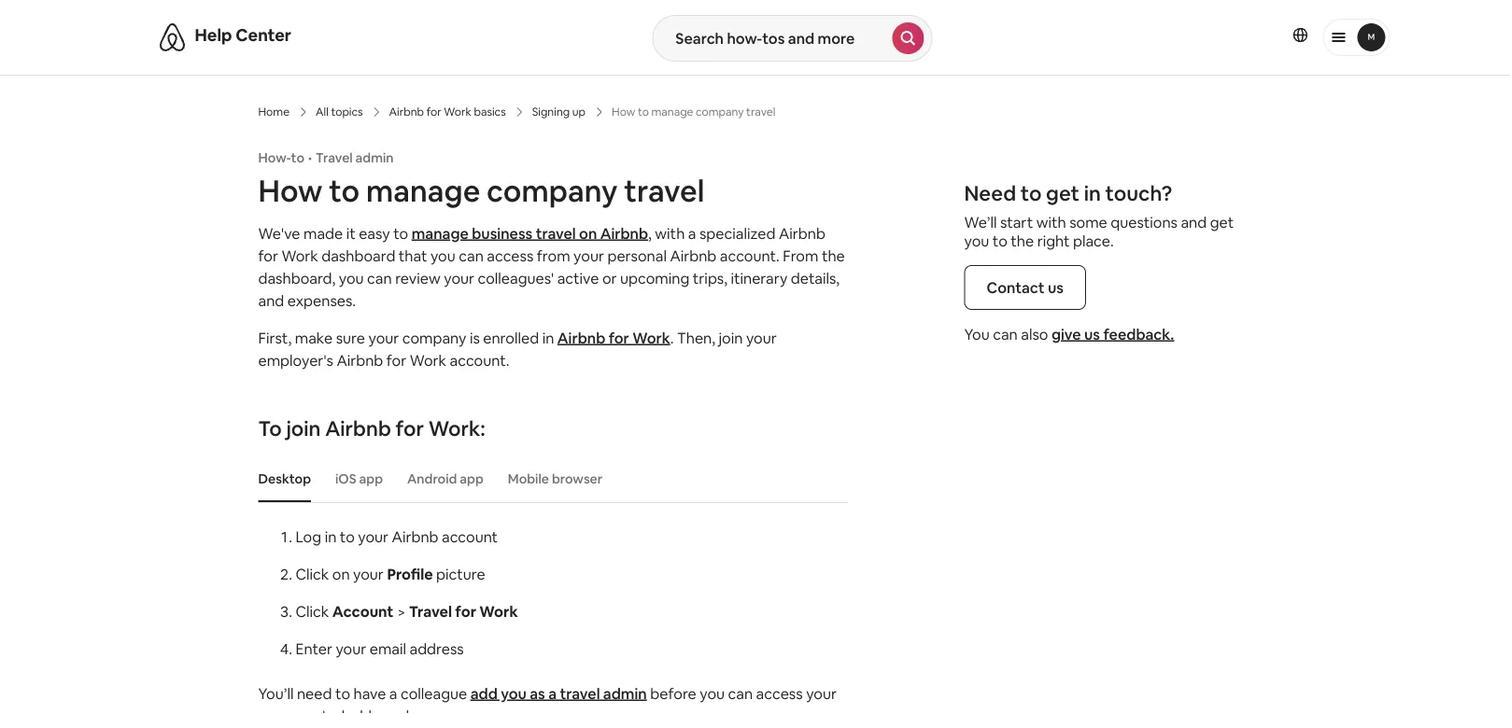 Task type: vqa. For each thing, say whether or not it's contained in the screenshot.
the can inside before you can access your company's dashboard.
yes



Task type: describe. For each thing, give the bounding box(es) containing it.
you'll need to have a colleague add you as a travel admin
[[258, 684, 647, 703]]

it
[[346, 224, 356, 243]]

,
[[648, 224, 652, 243]]

desktop button
[[249, 461, 320, 497]]

all
[[316, 105, 329, 119]]

to left "have"
[[335, 684, 350, 703]]

to down need
[[993, 231, 1008, 250]]

contact us
[[987, 278, 1064, 297]]

how-
[[258, 149, 291, 166]]

basics
[[474, 105, 506, 119]]

we'll
[[964, 213, 997, 232]]

right
[[1037, 231, 1070, 250]]

colleague
[[401, 684, 467, 703]]

airbnb up trips,
[[670, 246, 717, 265]]

airbnb for work basics link
[[389, 105, 506, 120]]

browser
[[552, 471, 603, 488]]

0 horizontal spatial company
[[402, 328, 466, 347]]

, with a specialized airbnb for work dashboard that you can access from your personal airbnb account. from the dashboard, you can review your colleagues' active or upcoming trips, itinerary details, and expenses.
[[258, 224, 845, 310]]

airbnb homepage image
[[157, 22, 187, 52]]

you inside before you can access your company's dashboard.
[[700, 684, 725, 703]]

log in to your airbnb account
[[296, 527, 498, 546]]

for inside ", with a specialized airbnb for work dashboard that you can access from your personal airbnb account. from the dashboard, you can review your colleagues' active or upcoming trips, itinerary details, and expenses."
[[258, 246, 278, 265]]

specialized
[[700, 224, 776, 243]]

for left basics
[[427, 105, 442, 119]]

can down we've made it easy to manage business travel on airbnb on the top of page
[[459, 246, 484, 265]]

work down picture on the left of the page
[[480, 602, 518, 621]]

before
[[650, 684, 697, 703]]

how
[[258, 171, 323, 210]]

work:
[[428, 415, 486, 442]]

Search how-tos and more search field
[[653, 16, 892, 61]]

details,
[[791, 269, 840, 288]]

to up start
[[1021, 180, 1042, 206]]

airbnb up profile
[[392, 527, 439, 546]]

main navigation menu image
[[1358, 23, 1386, 51]]

place.
[[1073, 231, 1114, 250]]

with inside ", with a specialized airbnb for work dashboard that you can access from your personal airbnb account. from the dashboard, you can review your colleagues' active or upcoming trips, itinerary details, and expenses."
[[655, 224, 685, 243]]

you inside need to get in touch? we'll start with some questions and get you to the right place.
[[964, 231, 989, 250]]

personal
[[608, 246, 667, 265]]

home
[[258, 105, 290, 119]]

as
[[530, 684, 545, 703]]

access inside before you can access your company's dashboard.
[[756, 684, 803, 703]]

employer's
[[258, 351, 333, 370]]

.
[[670, 328, 674, 347]]

android
[[407, 471, 457, 488]]

for left work:
[[396, 415, 424, 442]]

made
[[304, 224, 343, 243]]

signing up
[[532, 105, 586, 119]]

log
[[296, 527, 321, 546]]

can inside before you can access your company's dashboard.
[[728, 684, 753, 703]]

account
[[332, 602, 394, 621]]

work inside ", with a specialized airbnb for work dashboard that you can access from your personal airbnb account. from the dashboard, you can review your colleagues' active or upcoming trips, itinerary details, and expenses."
[[282, 246, 318, 265]]

company's
[[258, 707, 332, 715]]

need
[[964, 180, 1016, 206]]

0 horizontal spatial on
[[332, 565, 350, 584]]

then,
[[677, 328, 716, 347]]

account. inside ", with a specialized airbnb for work dashboard that you can access from your personal airbnb account. from the dashboard, you can review your colleagues' active or upcoming trips, itinerary details, and expenses."
[[720, 246, 780, 265]]

airbnb up personal
[[600, 224, 648, 243]]

0 vertical spatial travel
[[624, 171, 705, 210]]

from
[[537, 246, 570, 265]]

>
[[397, 602, 406, 621]]

with inside need to get in touch? we'll start with some questions and get you to the right place.
[[1037, 213, 1066, 232]]

help center
[[195, 24, 291, 46]]

app for ios app
[[359, 471, 383, 488]]

your inside before you can access your company's dashboard.
[[806, 684, 837, 703]]

address
[[410, 639, 464, 659]]

give us feedback. link
[[1052, 325, 1175, 344]]

that
[[399, 246, 427, 265]]

questions
[[1111, 213, 1178, 232]]

airbnb for work basics
[[389, 105, 506, 119]]

to right log
[[340, 527, 355, 546]]

signing up link
[[532, 105, 586, 120]]

ios
[[335, 471, 356, 488]]

mobile
[[508, 471, 549, 488]]

touch?
[[1105, 180, 1172, 206]]

all topics
[[316, 105, 363, 119]]

how to manage company travel
[[258, 171, 705, 210]]

trips,
[[693, 269, 728, 288]]

ios app
[[335, 471, 383, 488]]

signing
[[532, 105, 570, 119]]

0 horizontal spatial a
[[389, 684, 397, 703]]

easy
[[359, 224, 390, 243]]

active
[[557, 269, 599, 288]]

profile
[[387, 565, 433, 584]]

make
[[295, 328, 333, 347]]

some
[[1070, 213, 1108, 232]]

access inside ", with a specialized airbnb for work dashboard that you can access from your personal airbnb account. from the dashboard, you can review your colleagues' active or upcoming trips, itinerary details, and expenses."
[[487, 246, 534, 265]]

your inside '. then, join your employer's airbnb for work account.'
[[746, 328, 777, 347]]

desktop
[[258, 471, 311, 488]]

sure
[[336, 328, 365, 347]]

account
[[442, 527, 498, 546]]

dashboard
[[322, 246, 395, 265]]

first,
[[258, 328, 292, 347]]

have
[[354, 684, 386, 703]]

the inside need to get in touch? we'll start with some questions and get you to the right place.
[[1011, 231, 1034, 250]]

add you as a travel admin link
[[470, 684, 647, 703]]

and inside ", with a specialized airbnb for work dashboard that you can access from your personal airbnb account. from the dashboard, you can review your colleagues' active or upcoming trips, itinerary details, and expenses."
[[258, 291, 284, 310]]

we've
[[258, 224, 300, 243]]

android app
[[407, 471, 484, 488]]



Task type: locate. For each thing, give the bounding box(es) containing it.
1 vertical spatial click
[[296, 602, 329, 621]]

travel up ,
[[624, 171, 705, 210]]

0 vertical spatial us
[[1048, 278, 1064, 297]]

for left .
[[609, 328, 629, 347]]

airbnb down active
[[558, 328, 606, 347]]

get up some
[[1046, 180, 1080, 206]]

get
[[1046, 180, 1080, 206], [1210, 213, 1234, 232]]

click up enter
[[296, 602, 329, 621]]

travel right the >
[[409, 602, 452, 621]]

0 horizontal spatial us
[[1048, 278, 1064, 297]]

0 horizontal spatial in
[[325, 527, 337, 546]]

0 horizontal spatial admin
[[356, 149, 394, 166]]

in right log
[[325, 527, 337, 546]]

0 horizontal spatial with
[[655, 224, 685, 243]]

0 horizontal spatial account.
[[450, 351, 510, 370]]

1 vertical spatial access
[[756, 684, 803, 703]]

0 horizontal spatial the
[[822, 246, 845, 265]]

the
[[1011, 231, 1034, 250], [822, 246, 845, 265]]

1 vertical spatial travel
[[409, 602, 452, 621]]

dashboard,
[[258, 269, 336, 288]]

app right ios
[[359, 471, 383, 488]]

can right you
[[993, 325, 1018, 344]]

app for android app
[[460, 471, 484, 488]]

None search field
[[652, 15, 932, 62]]

airbnb inside '. then, join your employer's airbnb for work account.'
[[337, 351, 383, 370]]

with right start
[[1037, 213, 1066, 232]]

click account > travel for work
[[296, 602, 518, 621]]

can down dashboard
[[367, 269, 392, 288]]

us right contact
[[1048, 278, 1064, 297]]

0 horizontal spatial travel
[[316, 149, 353, 166]]

from
[[783, 246, 819, 265]]

click on your profile picture
[[296, 565, 485, 584]]

company left is
[[402, 328, 466, 347]]

travel for for
[[409, 602, 452, 621]]

can
[[459, 246, 484, 265], [367, 269, 392, 288], [993, 325, 1018, 344], [728, 684, 753, 703]]

0 vertical spatial on
[[579, 224, 597, 243]]

1 vertical spatial and
[[258, 291, 284, 310]]

to left •
[[291, 149, 305, 166]]

you left as
[[501, 684, 527, 703]]

0 horizontal spatial join
[[286, 415, 321, 442]]

admin left before in the bottom left of the page
[[603, 684, 647, 703]]

2 click from the top
[[296, 602, 329, 621]]

0 horizontal spatial access
[[487, 246, 534, 265]]

for down first, make sure your company is enrolled in airbnb for work
[[387, 351, 407, 370]]

we've made it easy to manage business travel on airbnb
[[258, 224, 648, 243]]

help center link
[[195, 24, 291, 46]]

in inside need to get in touch? we'll start with some questions and get you to the right place.
[[1084, 180, 1101, 206]]

0 vertical spatial manage
[[366, 171, 480, 210]]

click for click account > travel for work
[[296, 602, 329, 621]]

0 vertical spatial admin
[[356, 149, 394, 166]]

travel
[[316, 149, 353, 166], [409, 602, 452, 621]]

0 vertical spatial get
[[1046, 180, 1080, 206]]

manage up we've made it easy to manage business travel on airbnb on the top of page
[[366, 171, 480, 210]]

1 vertical spatial manage
[[412, 224, 469, 243]]

colleagues'
[[478, 269, 554, 288]]

tab list
[[249, 456, 849, 503]]

you can also give us feedback.
[[964, 325, 1175, 344]]

up
[[572, 105, 586, 119]]

mobile browser button
[[499, 461, 612, 497]]

all topics link
[[316, 105, 363, 120]]

you down we've made it easy to manage business travel on airbnb on the top of page
[[431, 246, 456, 265]]

upcoming
[[620, 269, 690, 288]]

expenses.
[[287, 291, 356, 310]]

work inside '. then, join your employer's airbnb for work account.'
[[410, 351, 447, 370]]

account. inside '. then, join your employer's airbnb for work account.'
[[450, 351, 510, 370]]

and
[[1181, 213, 1207, 232], [258, 291, 284, 310]]

in up some
[[1084, 180, 1101, 206]]

travel up "from"
[[536, 224, 576, 243]]

in
[[1084, 180, 1101, 206], [542, 328, 554, 347], [325, 527, 337, 546]]

manage up that
[[412, 224, 469, 243]]

for down we've
[[258, 246, 278, 265]]

1 horizontal spatial and
[[1181, 213, 1207, 232]]

you
[[964, 325, 990, 344]]

1 vertical spatial get
[[1210, 213, 1234, 232]]

2 horizontal spatial in
[[1084, 180, 1101, 206]]

account. up itinerary
[[720, 246, 780, 265]]

0 vertical spatial click
[[296, 565, 329, 584]]

a right "have"
[[389, 684, 397, 703]]

give
[[1052, 325, 1081, 344]]

0 horizontal spatial get
[[1046, 180, 1080, 206]]

2 vertical spatial in
[[325, 527, 337, 546]]

the inside ", with a specialized airbnb for work dashboard that you can access from your personal airbnb account. from the dashboard, you can review your colleagues' active or upcoming trips, itinerary details, and expenses."
[[822, 246, 845, 265]]

contact
[[987, 278, 1045, 297]]

travel right •
[[316, 149, 353, 166]]

you down dashboard
[[339, 269, 364, 288]]

account. down is
[[450, 351, 510, 370]]

airbnb up 'ios app' button
[[325, 415, 391, 442]]

0 vertical spatial join
[[719, 328, 743, 347]]

1 horizontal spatial us
[[1084, 325, 1100, 344]]

1 vertical spatial in
[[542, 328, 554, 347]]

1 horizontal spatial app
[[460, 471, 484, 488]]

tab list containing desktop
[[249, 456, 849, 503]]

0 vertical spatial access
[[487, 246, 534, 265]]

1 vertical spatial company
[[402, 328, 466, 347]]

android app button
[[398, 461, 493, 497]]

1 horizontal spatial get
[[1210, 213, 1234, 232]]

click for click on your profile picture
[[296, 565, 329, 584]]

app
[[359, 471, 383, 488], [460, 471, 484, 488]]

you left start
[[964, 231, 989, 250]]

can right before in the bottom left of the page
[[728, 684, 753, 703]]

or
[[602, 269, 617, 288]]

1 vertical spatial admin
[[603, 684, 647, 703]]

admin
[[356, 149, 394, 166], [603, 684, 647, 703]]

work down first, make sure your company is enrolled in airbnb for work
[[410, 351, 447, 370]]

review
[[395, 269, 441, 288]]

1 horizontal spatial access
[[756, 684, 803, 703]]

to
[[291, 149, 305, 166], [329, 171, 360, 210], [1021, 180, 1042, 206], [393, 224, 408, 243], [993, 231, 1008, 250], [340, 527, 355, 546], [335, 684, 350, 703]]

add
[[470, 684, 498, 703]]

1 horizontal spatial admin
[[603, 684, 647, 703]]

click down log
[[296, 565, 329, 584]]

and inside need to get in touch? we'll start with some questions and get you to the right place.
[[1181, 213, 1207, 232]]

0 vertical spatial company
[[487, 171, 618, 210]]

to up that
[[393, 224, 408, 243]]

company up manage business travel on airbnb link
[[487, 171, 618, 210]]

get right the questions
[[1210, 213, 1234, 232]]

for inside '. then, join your employer's airbnb for work account.'
[[387, 351, 407, 370]]

airbnb down the sure
[[337, 351, 383, 370]]

center
[[236, 24, 291, 46]]

1 vertical spatial travel
[[536, 224, 576, 243]]

a
[[688, 224, 696, 243], [389, 684, 397, 703], [548, 684, 557, 703]]

for down picture on the left of the page
[[455, 602, 476, 621]]

app right android
[[460, 471, 484, 488]]

0 horizontal spatial app
[[359, 471, 383, 488]]

1 horizontal spatial in
[[542, 328, 554, 347]]

on
[[579, 224, 597, 243], [332, 565, 350, 584]]

0 vertical spatial and
[[1181, 213, 1207, 232]]

0 vertical spatial in
[[1084, 180, 1101, 206]]

and right the questions
[[1181, 213, 1207, 232]]

is
[[470, 328, 480, 347]]

enter
[[296, 639, 332, 659]]

work up dashboard,
[[282, 246, 318, 265]]

0 vertical spatial account.
[[720, 246, 780, 265]]

travel for admin
[[316, 149, 353, 166]]

us right give
[[1084, 325, 1100, 344]]

with
[[1037, 213, 1066, 232], [655, 224, 685, 243]]

1 horizontal spatial the
[[1011, 231, 1034, 250]]

with right ,
[[655, 224, 685, 243]]

1 vertical spatial join
[[286, 415, 321, 442]]

you right before in the bottom left of the page
[[700, 684, 725, 703]]

1 vertical spatial us
[[1084, 325, 1100, 344]]

need
[[297, 684, 332, 703]]

1 horizontal spatial account.
[[720, 246, 780, 265]]

1 click from the top
[[296, 565, 329, 584]]

airbnb right topics
[[389, 105, 424, 119]]

and down dashboard,
[[258, 291, 284, 310]]

manage business travel on airbnb link
[[412, 224, 648, 243]]

itinerary
[[731, 269, 788, 288]]

•
[[308, 149, 312, 166]]

to down how-to • travel admin
[[329, 171, 360, 210]]

enter your email address
[[296, 639, 464, 659]]

1 horizontal spatial on
[[579, 224, 597, 243]]

click
[[296, 565, 329, 584], [296, 602, 329, 621]]

how-to • travel admin
[[258, 149, 394, 166]]

airbnb up from in the right top of the page
[[779, 224, 826, 243]]

work
[[444, 105, 472, 119], [282, 246, 318, 265], [633, 328, 670, 347], [410, 351, 447, 370], [480, 602, 518, 621]]

1 vertical spatial account.
[[450, 351, 510, 370]]

the left right at top
[[1011, 231, 1034, 250]]

. then, join your employer's airbnb for work account.
[[258, 328, 777, 370]]

company
[[487, 171, 618, 210], [402, 328, 466, 347]]

to join airbnb for work:
[[258, 415, 486, 442]]

us
[[1048, 278, 1064, 297], [1084, 325, 1100, 344]]

need to get in touch? we'll start with some questions and get you to the right place.
[[964, 180, 1234, 250]]

you
[[964, 231, 989, 250], [431, 246, 456, 265], [339, 269, 364, 288], [501, 684, 527, 703], [700, 684, 725, 703]]

1 horizontal spatial join
[[719, 328, 743, 347]]

join right then, on the top left of the page
[[719, 328, 743, 347]]

you'll
[[258, 684, 294, 703]]

start
[[1000, 213, 1033, 232]]

1 horizontal spatial with
[[1037, 213, 1066, 232]]

1 vertical spatial on
[[332, 565, 350, 584]]

join inside '. then, join your employer's airbnb for work account.'
[[719, 328, 743, 347]]

a right ,
[[688, 224, 696, 243]]

travel
[[624, 171, 705, 210], [536, 224, 576, 243], [560, 684, 600, 703]]

also
[[1021, 325, 1048, 344]]

2 vertical spatial travel
[[560, 684, 600, 703]]

admin down topics
[[356, 149, 394, 166]]

mobile browser
[[508, 471, 603, 488]]

join right to
[[286, 415, 321, 442]]

home link
[[258, 105, 290, 120]]

the up details,
[[822, 246, 845, 265]]

on up account
[[332, 565, 350, 584]]

in right enrolled
[[542, 328, 554, 347]]

ios app button
[[326, 461, 392, 497]]

1 horizontal spatial a
[[548, 684, 557, 703]]

contact us link
[[964, 265, 1086, 310]]

first, make sure your company is enrolled in airbnb for work
[[258, 328, 670, 347]]

1 horizontal spatial company
[[487, 171, 618, 210]]

on up active
[[579, 224, 597, 243]]

a right as
[[548, 684, 557, 703]]

help
[[195, 24, 232, 46]]

join
[[719, 328, 743, 347], [286, 415, 321, 442]]

1 app from the left
[[359, 471, 383, 488]]

work left basics
[[444, 105, 472, 119]]

email
[[370, 639, 406, 659]]

manage
[[366, 171, 480, 210], [412, 224, 469, 243]]

work left then, on the top left of the page
[[633, 328, 670, 347]]

account.
[[720, 246, 780, 265], [450, 351, 510, 370]]

2 horizontal spatial a
[[688, 224, 696, 243]]

1 horizontal spatial travel
[[409, 602, 452, 621]]

0 vertical spatial travel
[[316, 149, 353, 166]]

2 app from the left
[[460, 471, 484, 488]]

topics
[[331, 105, 363, 119]]

to
[[258, 415, 282, 442]]

enrolled
[[483, 328, 539, 347]]

airbnb for work link
[[558, 328, 670, 347]]

0 horizontal spatial and
[[258, 291, 284, 310]]

a inside ", with a specialized airbnb for work dashboard that you can access from your personal airbnb account. from the dashboard, you can review your colleagues' active or upcoming trips, itinerary details, and expenses."
[[688, 224, 696, 243]]

travel right as
[[560, 684, 600, 703]]



